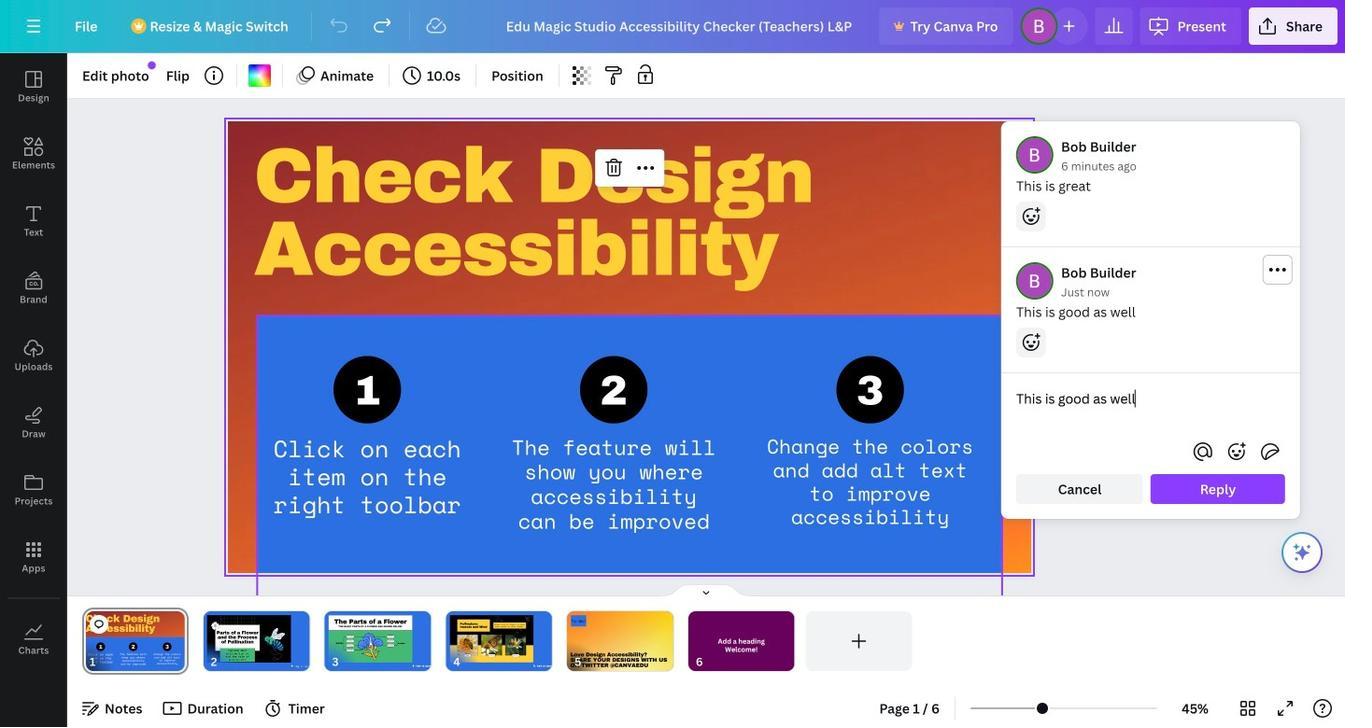 Task type: vqa. For each thing, say whether or not it's contained in the screenshot.
Studio inside introduction to electricity lesson by canva creative studio
no



Task type: locate. For each thing, give the bounding box(es) containing it.
canva assistant image
[[1291, 542, 1314, 564]]

Zoom button
[[1165, 694, 1226, 724]]

no colour image
[[249, 64, 271, 87]]

page 1 image
[[82, 612, 189, 672]]

Design title text field
[[491, 7, 872, 45]]

Page title text field
[[104, 653, 111, 672]]



Task type: describe. For each thing, give the bounding box(es) containing it.
Reply draft. Add a reply or @mention. text field
[[1017, 389, 1286, 430]]

side panel tab list
[[0, 53, 67, 674]]

main menu bar
[[0, 0, 1346, 53]]

hide pages image
[[662, 584, 751, 599]]



